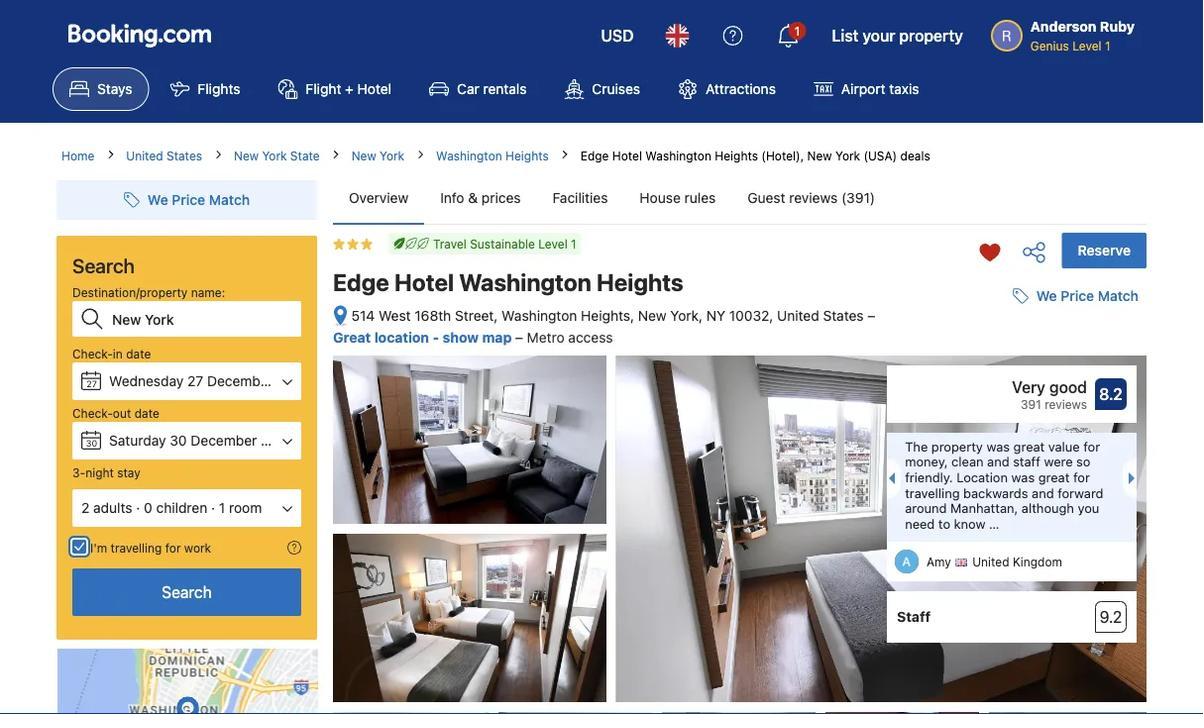 Task type: vqa. For each thing, say whether or not it's contained in the screenshot.
eligible
no



Task type: describe. For each thing, give the bounding box(es) containing it.
states inside 514 west 168th street, washington heights, new york, ny 10032, united states – great location - show map – metro access
[[823, 308, 864, 324]]

united states
[[126, 149, 202, 163]]

map
[[482, 329, 512, 346]]

0
[[144, 500, 152, 516]]

around
[[905, 501, 947, 516]]

washington heights link
[[436, 147, 549, 165]]

cruises
[[592, 81, 640, 97]]

taxis
[[889, 81, 919, 97]]

children
[[156, 500, 207, 516]]

search section
[[49, 165, 325, 715]]

search button
[[72, 569, 301, 617]]

1 · from the left
[[136, 500, 140, 516]]

december for 27
[[207, 373, 273, 390]]

facilities
[[553, 190, 608, 206]]

heights for edge hotel washington heights
[[597, 269, 684, 296]]

work
[[184, 541, 211, 555]]

airport taxis link
[[797, 67, 936, 111]]

location
[[374, 329, 429, 346]]

destination/property name:
[[72, 285, 225, 299]]

match inside search section
[[209, 192, 250, 208]]

travelling inside search section
[[111, 541, 162, 555]]

room
[[229, 500, 262, 516]]

1 horizontal spatial 27
[[187, 373, 203, 390]]

flight + hotel
[[306, 81, 392, 97]]

travel
[[433, 237, 467, 251]]

3 york from the left
[[836, 149, 860, 163]]

new york link
[[352, 147, 405, 165]]

guest
[[748, 190, 785, 206]]

york for new york state
[[262, 149, 287, 163]]

search inside search button
[[162, 583, 212, 602]]

saturday 30 december 2023
[[109, 433, 294, 449]]

2 adults · 0 children · 1 room
[[81, 500, 262, 516]]

new inside 'link'
[[352, 149, 376, 163]]

washington inside 514 west 168th street, washington heights, new york, ny 10032, united states – great location - show map – metro access
[[502, 308, 577, 324]]

…
[[989, 517, 1000, 531]]

you
[[1078, 501, 1100, 516]]

manhattan,
[[951, 501, 1018, 516]]

514
[[351, 308, 375, 324]]

stay
[[117, 466, 140, 480]]

guest reviews (391)
[[748, 190, 875, 206]]

cruises link
[[548, 67, 657, 111]]

rated very good element
[[897, 376, 1087, 400]]

0 horizontal spatial 30
[[86, 438, 97, 449]]

deals
[[901, 149, 930, 163]]

great location - show map button
[[333, 329, 515, 346]]

know
[[954, 517, 986, 531]]

1 horizontal spatial we price match
[[1037, 288, 1139, 304]]

check- for in
[[72, 347, 113, 361]]

list your property
[[832, 26, 963, 45]]

flights
[[198, 81, 240, 97]]

kingdom
[[1013, 556, 1063, 570]]

1 horizontal spatial 30
[[170, 433, 187, 449]]

check-out date
[[72, 406, 159, 420]]

we inside search section
[[148, 192, 168, 208]]

west
[[379, 308, 411, 324]]

car rentals link
[[412, 67, 544, 111]]

airport taxis
[[841, 81, 919, 97]]

washington down travel sustainable level 1
[[459, 269, 592, 296]]

new york
[[352, 149, 405, 163]]

hotel for edge hotel washington heights (hotel), new york (usa) deals
[[612, 149, 642, 163]]

0 horizontal spatial and
[[987, 455, 1010, 470]]

house rules
[[640, 190, 716, 206]]

united inside 514 west 168th street, washington heights, new york, ny 10032, united states – great location - show map – metro access
[[777, 308, 819, 324]]

booking.com image
[[68, 24, 211, 48]]

1 vertical spatial for
[[1073, 470, 1090, 485]]

house rules link
[[624, 172, 732, 224]]

edge hotel washington heights
[[333, 269, 684, 296]]

1 inside anderson ruby genius level 1
[[1105, 39, 1111, 53]]

i'm travelling for work
[[90, 541, 211, 555]]

flight
[[306, 81, 341, 97]]

heights,
[[581, 308, 634, 324]]

previous image
[[883, 473, 895, 485]]

adults
[[93, 500, 132, 516]]

3-night stay
[[72, 466, 140, 480]]

york for new york
[[380, 149, 405, 163]]

travelling inside the property was great value for money, clean and staff were so friendly. location was great for travelling backwards and forward around manhattan, although you need to know …
[[905, 486, 960, 500]]

friendly.
[[905, 470, 953, 485]]

anderson ruby genius level 1
[[1031, 18, 1135, 53]]

1 vertical spatial level
[[539, 237, 568, 251]]

need
[[905, 517, 935, 531]]

washington heights
[[436, 149, 549, 163]]

overview
[[349, 190, 409, 206]]

reserve button
[[1062, 233, 1147, 269]]

attractions link
[[661, 67, 793, 111]]

home link
[[61, 147, 94, 165]]

1 down 'facilities' link
[[571, 237, 577, 251]]

your account menu anderson ruby genius level 1 element
[[991, 9, 1143, 55]]

december for 30
[[191, 433, 257, 449]]

home
[[61, 149, 94, 163]]

so
[[1077, 455, 1091, 470]]

date for check-out date
[[135, 406, 159, 420]]

to
[[939, 517, 951, 531]]

514 west 168th street, washington heights, new york, ny 10032, united states – great location - show map – metro access
[[333, 308, 876, 346]]

travel sustainable level 1
[[433, 237, 577, 251]]

stays link
[[53, 67, 149, 111]]

heights inside "link"
[[506, 149, 549, 163]]

forward
[[1058, 486, 1104, 500]]

0 vertical spatial search
[[72, 254, 135, 277]]

saturday
[[109, 433, 166, 449]]

very good 391 reviews
[[1012, 378, 1087, 411]]

we price match button inside search section
[[116, 182, 258, 218]]

new york state
[[234, 149, 320, 163]]

property inside the property was great value for money, clean and staff were so friendly. location was great for travelling backwards and forward around manhattan, although you need to know …
[[932, 439, 983, 454]]

scored 9.2 element
[[1095, 602, 1127, 634]]

Where are you going? field
[[104, 301, 301, 337]]

0 vertical spatial for
[[1084, 439, 1100, 454]]

1 vertical spatial –
[[515, 329, 523, 346]]

list
[[832, 26, 859, 45]]

2
[[81, 500, 90, 516]]

(usa)
[[864, 149, 897, 163]]

rentals
[[483, 81, 527, 97]]

ruby
[[1100, 18, 1135, 35]]

1 horizontal spatial match
[[1098, 288, 1139, 304]]



Task type: locate. For each thing, give the bounding box(es) containing it.
price down the united states link
[[172, 192, 205, 208]]

0 vertical spatial united
[[126, 149, 163, 163]]

0 vertical spatial match
[[209, 192, 250, 208]]

washington up &
[[436, 149, 502, 163]]

0 horizontal spatial hotel
[[357, 81, 392, 97]]

0 horizontal spatial heights
[[506, 149, 549, 163]]

date for check-in date
[[126, 347, 151, 361]]

0 vertical spatial we price match
[[148, 192, 250, 208]]

2023 for saturday 30 december 2023
[[261, 433, 294, 449]]

0 vertical spatial and
[[987, 455, 1010, 470]]

1 horizontal spatial –
[[868, 308, 876, 324]]

new right (hotel), on the top right of the page
[[807, 149, 832, 163]]

click to open map view image
[[333, 305, 348, 328]]

168th
[[415, 308, 451, 324]]

0 vertical spatial price
[[172, 192, 205, 208]]

1 horizontal spatial edge
[[581, 149, 609, 163]]

30 right saturday
[[170, 433, 187, 449]]

wednesday
[[109, 373, 184, 390]]

washington up house rules
[[646, 149, 712, 163]]

stays
[[97, 81, 132, 97]]

we down united states
[[148, 192, 168, 208]]

1 horizontal spatial hotel
[[394, 269, 454, 296]]

+
[[345, 81, 354, 97]]

0 horizontal spatial travelling
[[111, 541, 162, 555]]

0 vertical spatial states
[[167, 149, 202, 163]]

check-
[[72, 347, 113, 361], [72, 406, 113, 420]]

0 horizontal spatial search
[[72, 254, 135, 277]]

1 left 'list'
[[795, 24, 800, 38]]

reviews down good
[[1045, 398, 1087, 411]]

0 vertical spatial property
[[899, 26, 963, 45]]

2 vertical spatial hotel
[[394, 269, 454, 296]]

2 vertical spatial united
[[973, 556, 1010, 570]]

location
[[957, 470, 1008, 485]]

date right 'in'
[[126, 347, 151, 361]]

-
[[433, 329, 439, 346]]

york,
[[670, 308, 703, 324]]

price down reserve button
[[1061, 288, 1094, 304]]

we price match inside search section
[[148, 192, 250, 208]]

2 check- from the top
[[72, 406, 113, 420]]

access
[[568, 329, 613, 346]]

0 vertical spatial level
[[1073, 39, 1102, 53]]

2 horizontal spatial hotel
[[612, 149, 642, 163]]

0 vertical spatial was
[[987, 439, 1010, 454]]

search up destination/property
[[72, 254, 135, 277]]

rules
[[685, 190, 716, 206]]

0 horizontal spatial price
[[172, 192, 205, 208]]

heights up prices
[[506, 149, 549, 163]]

clean
[[952, 455, 984, 470]]

1 vertical spatial date
[[135, 406, 159, 420]]

washington
[[436, 149, 502, 163], [646, 149, 712, 163], [459, 269, 592, 296], [502, 308, 577, 324]]

1 left "room"
[[219, 500, 225, 516]]

1 horizontal spatial and
[[1032, 486, 1054, 500]]

1 vertical spatial we
[[1037, 288, 1057, 304]]

2 adults · 0 children · 1 room button
[[72, 490, 301, 527]]

great
[[1014, 439, 1045, 454], [1039, 470, 1070, 485]]

wednesday 27 december 2023
[[109, 373, 311, 390]]

we price match button down reserve button
[[1005, 279, 1147, 314]]

check- for out
[[72, 406, 113, 420]]

1 vertical spatial search
[[162, 583, 212, 602]]

match down reserve button
[[1098, 288, 1139, 304]]

edge for edge hotel washington heights (hotel), new york (usa) deals
[[581, 149, 609, 163]]

0 horizontal spatial we price match button
[[116, 182, 258, 218]]

new up overview
[[352, 149, 376, 163]]

1 vertical spatial travelling
[[111, 541, 162, 555]]

united right home link
[[126, 149, 163, 163]]

0 horizontal spatial ·
[[136, 500, 140, 516]]

reviews left (391)
[[789, 190, 838, 206]]

1 vertical spatial check-
[[72, 406, 113, 420]]

destination/property
[[72, 285, 188, 299]]

december down wednesday 27 december 2023
[[191, 433, 257, 449]]

name:
[[191, 285, 225, 299]]

check- up saturday
[[72, 406, 113, 420]]

out
[[113, 406, 131, 420]]

10032,
[[729, 308, 773, 324]]

the
[[905, 439, 928, 454]]

new left the 'state' at the top left of the page
[[234, 149, 259, 163]]

0 horizontal spatial was
[[987, 439, 1010, 454]]

street,
[[455, 308, 498, 324]]

1 vertical spatial was
[[1012, 470, 1035, 485]]

and up although
[[1032, 486, 1054, 500]]

1 vertical spatial states
[[823, 308, 864, 324]]

anderson
[[1031, 18, 1097, 35]]

car rentals
[[457, 81, 527, 97]]

we price match down reserve button
[[1037, 288, 1139, 304]]

date
[[126, 347, 151, 361], [135, 406, 159, 420]]

1 vertical spatial edge
[[333, 269, 389, 296]]

genius
[[1031, 39, 1069, 53]]

state
[[290, 149, 320, 163]]

0 horizontal spatial edge
[[333, 269, 389, 296]]

0 vertical spatial hotel
[[357, 81, 392, 97]]

1 horizontal spatial was
[[1012, 470, 1035, 485]]

facilities link
[[537, 172, 624, 224]]

property right your
[[899, 26, 963, 45]]

1 vertical spatial match
[[1098, 288, 1139, 304]]

for up so
[[1084, 439, 1100, 454]]

hotel right +
[[357, 81, 392, 97]]

2 vertical spatial for
[[165, 541, 181, 555]]

1 button
[[765, 12, 812, 59]]

1 horizontal spatial level
[[1073, 39, 1102, 53]]

york left the 'state' at the top left of the page
[[262, 149, 287, 163]]

money,
[[905, 455, 948, 470]]

level inside anderson ruby genius level 1
[[1073, 39, 1102, 53]]

1 horizontal spatial ·
[[211, 500, 215, 516]]

1 horizontal spatial united
[[777, 308, 819, 324]]

york up overview
[[380, 149, 405, 163]]

was up location
[[987, 439, 1010, 454]]

date right out
[[135, 406, 159, 420]]

travelling down friendly.
[[905, 486, 960, 500]]

i'm
[[90, 541, 107, 555]]

united for united states
[[126, 149, 163, 163]]

1 vertical spatial and
[[1032, 486, 1054, 500]]

and
[[987, 455, 1010, 470], [1032, 486, 1054, 500]]

united
[[126, 149, 163, 163], [777, 308, 819, 324], [973, 556, 1010, 570]]

we up very
[[1037, 288, 1057, 304]]

united for united kingdom
[[973, 556, 1010, 570]]

1 horizontal spatial search
[[162, 583, 212, 602]]

check- up wednesday
[[72, 347, 113, 361]]

metro
[[527, 329, 565, 346]]

1 vertical spatial united
[[777, 308, 819, 324]]

0 horizontal spatial we price match
[[148, 192, 250, 208]]

states
[[167, 149, 202, 163], [823, 308, 864, 324]]

1 vertical spatial great
[[1039, 470, 1070, 485]]

edge hotel washington heights (hotel), new york (usa) deals
[[581, 149, 930, 163]]

30
[[170, 433, 187, 449], [86, 438, 97, 449]]

heights for edge hotel washington heights (hotel), new york (usa) deals
[[715, 149, 758, 163]]

· left 0
[[136, 500, 140, 516]]

0 horizontal spatial –
[[515, 329, 523, 346]]

very
[[1012, 378, 1046, 397]]

0 horizontal spatial match
[[209, 192, 250, 208]]

price inside search section
[[172, 192, 205, 208]]

december
[[207, 373, 273, 390], [191, 433, 257, 449]]

0 vertical spatial –
[[868, 308, 876, 324]]

reviews inside very good 391 reviews
[[1045, 398, 1087, 411]]

for inside search section
[[165, 541, 181, 555]]

0 vertical spatial 2023
[[277, 373, 311, 390]]

1 horizontal spatial price
[[1061, 288, 1094, 304]]

· right children
[[211, 500, 215, 516]]

show
[[443, 329, 479, 346]]

flight + hotel link
[[261, 67, 408, 111]]

staff
[[1013, 455, 1041, 470]]

were
[[1044, 455, 1073, 470]]

0 horizontal spatial 27
[[86, 379, 97, 389]]

–
[[868, 308, 876, 324], [515, 329, 523, 346]]

edge hotel washington heights (hotel), new york (usa) deals link
[[581, 149, 930, 163]]

1 vertical spatial price
[[1061, 288, 1094, 304]]

heights up heights,
[[597, 269, 684, 296]]

2 · from the left
[[211, 500, 215, 516]]

good
[[1050, 378, 1087, 397]]

states down flights link
[[167, 149, 202, 163]]

in
[[113, 347, 123, 361]]

list your property link
[[820, 12, 975, 59]]

washington up metro
[[502, 308, 577, 324]]

reserve
[[1078, 242, 1131, 259]]

8.2
[[1099, 385, 1123, 404]]

27 right wednesday
[[187, 373, 203, 390]]

edge
[[581, 149, 609, 163], [333, 269, 389, 296]]

search down 'work'
[[162, 583, 212, 602]]

hotel up the house at the right top of the page
[[612, 149, 642, 163]]

1 horizontal spatial heights
[[597, 269, 684, 296]]

1 horizontal spatial states
[[823, 308, 864, 324]]

united kingdom
[[973, 556, 1063, 570]]

york inside 'link'
[[380, 149, 405, 163]]

1 vertical spatial 2023
[[261, 433, 294, 449]]

1 horizontal spatial york
[[380, 149, 405, 163]]

edge up facilities
[[581, 149, 609, 163]]

ny
[[707, 308, 726, 324]]

1 horizontal spatial travelling
[[905, 486, 960, 500]]

0 vertical spatial check-
[[72, 347, 113, 361]]

scored 8.2 element
[[1095, 379, 1127, 410]]

0 vertical spatial december
[[207, 373, 273, 390]]

hotel
[[357, 81, 392, 97], [612, 149, 642, 163], [394, 269, 454, 296]]

your
[[863, 26, 895, 45]]

1 vertical spatial we price match
[[1037, 288, 1139, 304]]

1 inside button
[[219, 500, 225, 516]]

we price match button down the united states link
[[116, 182, 258, 218]]

we price match down the united states link
[[148, 192, 250, 208]]

property inside list your property link
[[899, 26, 963, 45]]

overview link
[[333, 172, 424, 224]]

1 vertical spatial we price match button
[[1005, 279, 1147, 314]]

usd button
[[589, 12, 646, 59]]

(hotel),
[[762, 149, 804, 163]]

search
[[72, 254, 135, 277], [162, 583, 212, 602]]

reviews
[[789, 190, 838, 206], [1045, 398, 1087, 411]]

info & prices link
[[424, 172, 537, 224]]

if you select this option, we'll show you popular business travel features like breakfast, wifi and free parking. image
[[287, 541, 301, 555], [287, 541, 301, 555]]

new york state link
[[234, 147, 320, 165]]

washington inside "link"
[[436, 149, 502, 163]]

flights link
[[153, 67, 257, 111]]

states right 10032,
[[823, 308, 864, 324]]

edge up 514
[[333, 269, 389, 296]]

0 vertical spatial we
[[148, 192, 168, 208]]

united right 10032,
[[777, 308, 819, 324]]

0 horizontal spatial level
[[539, 237, 568, 251]]

2 horizontal spatial united
[[973, 556, 1010, 570]]

guest reviews (391) link
[[732, 172, 891, 224]]

0 vertical spatial reviews
[[789, 190, 838, 206]]

new inside 514 west 168th street, washington heights, new york, ny 10032, united states – great location - show map – metro access
[[638, 308, 667, 324]]

1 horizontal spatial we
[[1037, 288, 1057, 304]]

30 up night
[[86, 438, 97, 449]]

1 vertical spatial hotel
[[612, 149, 642, 163]]

info & prices
[[440, 190, 521, 206]]

york left (usa)
[[836, 149, 860, 163]]

heights left (hotel), on the top right of the page
[[715, 149, 758, 163]]

0 horizontal spatial york
[[262, 149, 287, 163]]

united down the …
[[973, 556, 1010, 570]]

0 vertical spatial date
[[126, 347, 151, 361]]

1 vertical spatial reviews
[[1045, 398, 1087, 411]]

2 horizontal spatial heights
[[715, 149, 758, 163]]

0 horizontal spatial reviews
[[789, 190, 838, 206]]

0 vertical spatial great
[[1014, 439, 1045, 454]]

0 vertical spatial travelling
[[905, 486, 960, 500]]

level down anderson
[[1073, 39, 1102, 53]]

0 vertical spatial we price match button
[[116, 182, 258, 218]]

great
[[333, 329, 371, 346]]

0 horizontal spatial we
[[148, 192, 168, 208]]

0 horizontal spatial states
[[167, 149, 202, 163]]

1 vertical spatial december
[[191, 433, 257, 449]]

0 vertical spatial edge
[[581, 149, 609, 163]]

december up saturday 30 december 2023 at left bottom
[[207, 373, 273, 390]]

1 horizontal spatial we price match button
[[1005, 279, 1147, 314]]

staff
[[897, 609, 931, 626]]

2 horizontal spatial york
[[836, 149, 860, 163]]

for up forward
[[1073, 470, 1090, 485]]

1 down ruby
[[1105, 39, 1111, 53]]

property up clean
[[932, 439, 983, 454]]

next image
[[1129, 473, 1141, 485]]

amy
[[927, 556, 951, 570]]

27 down "check-in date"
[[86, 379, 97, 389]]

and up location
[[987, 455, 1010, 470]]

1 york from the left
[[262, 149, 287, 163]]

prices
[[482, 190, 521, 206]]

hotel up "168th" at the top left of the page
[[394, 269, 454, 296]]

match down new york state link
[[209, 192, 250, 208]]

1 inside dropdown button
[[795, 24, 800, 38]]

was down staff
[[1012, 470, 1035, 485]]

although
[[1022, 501, 1074, 516]]

1 vertical spatial property
[[932, 439, 983, 454]]

2 york from the left
[[380, 149, 405, 163]]

2023 for wednesday 27 december 2023
[[277, 373, 311, 390]]

for left 'work'
[[165, 541, 181, 555]]

level right sustainable
[[539, 237, 568, 251]]

airport
[[841, 81, 886, 97]]

0 horizontal spatial united
[[126, 149, 163, 163]]

hotel inside 'link'
[[357, 81, 392, 97]]

travelling right i'm
[[111, 541, 162, 555]]

1 check- from the top
[[72, 347, 113, 361]]

great down were
[[1039, 470, 1070, 485]]

1 horizontal spatial reviews
[[1045, 398, 1087, 411]]

edge for edge hotel washington heights
[[333, 269, 389, 296]]

new left york,
[[638, 308, 667, 324]]

great up staff
[[1014, 439, 1045, 454]]

united states link
[[126, 147, 202, 165]]

hotel for edge hotel washington heights
[[394, 269, 454, 296]]

attractions
[[706, 81, 776, 97]]



